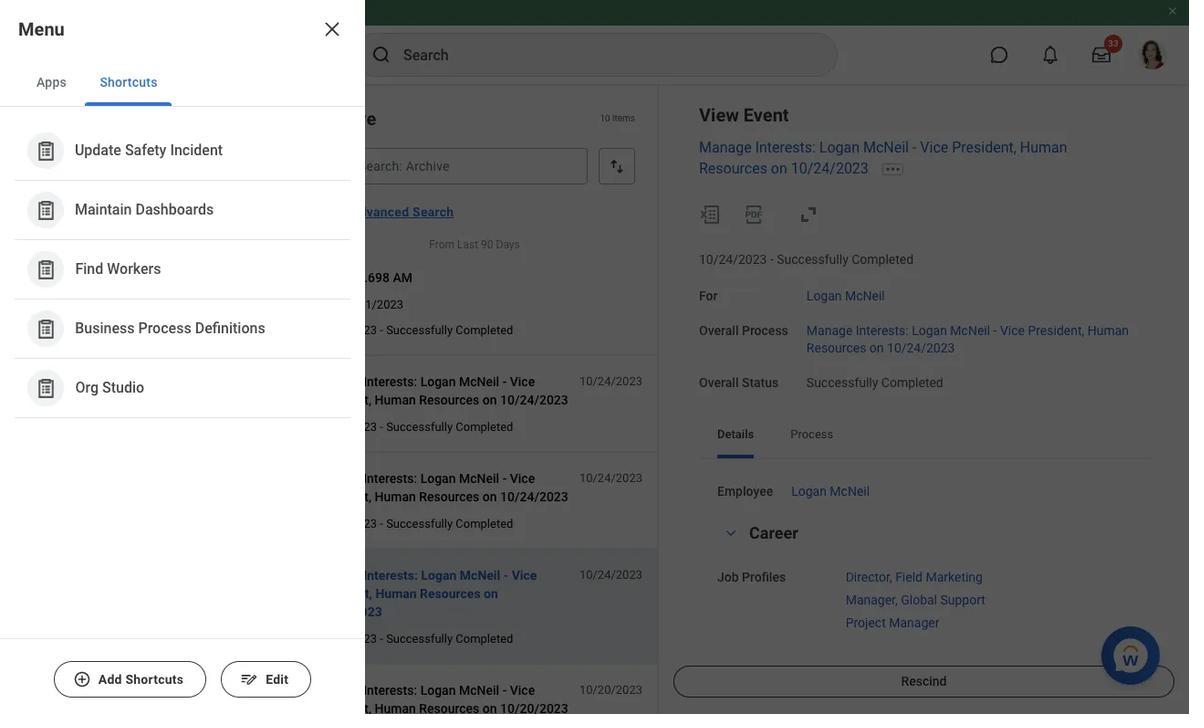 Task type: describe. For each thing, give the bounding box(es) containing it.
fullscreen image
[[798, 203, 820, 225]]

from last 90 days
[[429, 238, 520, 251]]

1 vertical spatial shortcuts
[[125, 672, 184, 687]]

resources for first manage interests: logan mcneil - vice president, human resources on 10/24/2023 button from the top
[[419, 393, 480, 407]]

safety
[[125, 142, 167, 159]]

human for third manage interests: logan mcneil - vice president, human resources on 10/24/2023 button from the top of the item list element
[[376, 586, 417, 601]]

find
[[75, 260, 103, 278]]

item list element
[[292, 84, 659, 714]]

logan mcneil for process
[[792, 484, 870, 498]]

all
[[62, 177, 80, 194]]

add
[[98, 672, 122, 687]]

overall status element
[[807, 364, 944, 391]]

studio
[[102, 379, 144, 397]]

on for third manage interests: logan mcneil - vice president, human resources on 10/24/2023 button from the top of the item list element
[[484, 586, 498, 601]]

vice for second manage interests: logan mcneil - vice president, human resources on 10/24/2023 button from the bottom of the item list element
[[510, 471, 535, 486]]

2 manage interests: logan mcneil - vice president, human resources on 10/24/2023 button from the top
[[314, 468, 570, 508]]

maintain dashboards link
[[18, 184, 347, 236]]

10/30/2023,
[[459, 252, 530, 267]]

business process definitions link
[[18, 303, 347, 354]]

integration: single print - 10/30/2023, 10:20:04.698 am
[[314, 252, 530, 285]]

employee
[[718, 484, 774, 498]]

view
[[699, 104, 740, 126]]

10/30/2023
[[314, 323, 377, 337]]

archive
[[314, 108, 376, 130]]

items
[[613, 113, 636, 124]]

logan mcneil for 10/24/2023 - successfully completed
[[807, 288, 885, 303]]

human for first manage interests: logan mcneil - vice president, human resources on 10/24/2023 button from the top
[[375, 393, 416, 407]]

all items list
[[0, 164, 292, 548]]

global navigation dialog
[[0, 0, 365, 714]]

human for second manage interests: logan mcneil - vice president, human resources on 10/24/2023 button from the bottom of the item list element
[[375, 489, 416, 504]]

find workers link
[[18, 244, 347, 295]]

text edit image
[[240, 670, 259, 688]]

notifications large image
[[1042, 46, 1060, 64]]

my tasks element
[[0, 84, 292, 714]]

10/20/2023
[[580, 683, 643, 697]]

10/30/2023 - successfully completed
[[314, 323, 513, 337]]

due:
[[314, 298, 338, 311]]

director, field marketing
[[846, 570, 983, 585]]

maintain dashboards
[[75, 201, 214, 218]]

search
[[413, 205, 454, 219]]

0 vertical spatial shortcuts
[[99, 75, 157, 89]]

advanced
[[351, 205, 409, 219]]

on for first manage interests: logan mcneil - vice president, human resources on 10/24/2023 button from the top
[[483, 393, 497, 407]]

view printable version (pdf) image
[[743, 203, 765, 225]]

vice for first manage interests: logan mcneil - vice president, human resources on 10/24/2023 button from the top
[[510, 374, 535, 389]]

10
[[600, 113, 611, 124]]

event
[[744, 104, 789, 126]]

2 horizontal spatial process
[[791, 427, 834, 441]]

for
[[699, 288, 718, 303]]

business process definitions
[[75, 320, 265, 337]]

tab list containing details
[[699, 414, 1153, 458]]

- inside integration: single print - 10/30/2023, 10:20:04.698 am
[[452, 252, 456, 267]]

overall process
[[699, 324, 789, 338]]

workers
[[107, 260, 161, 278]]

process for business
[[138, 320, 191, 337]]

profiles
[[742, 570, 786, 585]]

shortcuts button
[[85, 58, 172, 106]]

incident
[[170, 142, 223, 159]]

last
[[457, 238, 479, 251]]

manage interests: logan mcneil - vice president, human resources on 10/24/2023 link for event
[[699, 139, 1068, 178]]

logan mcneil link for 10/24/2023 - successfully completed
[[807, 284, 885, 303]]

10 items
[[600, 113, 636, 124]]

items
[[83, 177, 121, 194]]

human for manage interests: logan mcneil - vice president, human resources on 10/20/202 'button'
[[375, 701, 416, 714]]

manage for second manage interests: logan mcneil - vice president, human resources on 10/24/2023 button from the bottom of the item list element
[[314, 471, 360, 486]]

career group
[[718, 523, 1135, 714]]

am
[[393, 270, 413, 285]]

chevron down image
[[720, 527, 742, 540]]

integration:
[[314, 252, 380, 267]]

apps
[[37, 75, 67, 89]]

apps button
[[22, 58, 81, 106]]

job
[[718, 570, 739, 585]]

manager, global support
[[846, 593, 986, 607]]

process for overall
[[742, 324, 789, 338]]

tab list containing apps
[[0, 58, 365, 107]]

integration: single print - 10/30/2023, 10:20:04.698 am button
[[314, 248, 570, 289]]

interests: for second manage interests: logan mcneil - vice president, human resources on 10/24/2023 button from the bottom of the item list element
[[364, 471, 417, 486]]

mcneil inside manage interests: logan mcneil - vice president, human resources on 10/20/202
[[459, 683, 500, 698]]

manage interests: logan mcneil - vice president, human resources on 10/20/202 button
[[314, 679, 570, 714]]

manage interests: logan mcneil - vice president, human resources on 10/20/202
[[314, 683, 569, 714]]

90
[[481, 238, 494, 251]]



Task type: vqa. For each thing, say whether or not it's contained in the screenshot.
LAST
yes



Task type: locate. For each thing, give the bounding box(es) containing it.
vice inside manage interests: logan mcneil - vice president, human resources on 10/20/202
[[510, 683, 535, 698]]

tab list
[[0, 58, 365, 107], [699, 414, 1153, 458]]

due: 10/31/2023
[[314, 298, 404, 311]]

clipboard image inside update safety incident link
[[34, 139, 57, 162]]

director, field marketing link
[[846, 566, 983, 585]]

process up status on the right bottom
[[742, 324, 789, 338]]

details
[[718, 427, 754, 441]]

vice for manage interests: logan mcneil - vice president, human resources on 10/20/202 'button'
[[510, 683, 535, 698]]

update safety incident link
[[18, 125, 347, 176]]

manage interests: logan mcneil - vice president, human resources on 10/24/2023 button
[[314, 371, 570, 411], [314, 468, 570, 508], [314, 564, 570, 623]]

on for manage interests: logan mcneil - vice president, human resources on 10/20/202 'button'
[[483, 701, 497, 714]]

job profiles
[[718, 570, 786, 585]]

business
[[75, 320, 135, 337]]

interests: for manage interests: logan mcneil - vice president, human resources on 10/20/202 'button'
[[364, 683, 417, 698]]

project
[[846, 615, 886, 630]]

manager, global support link
[[846, 589, 986, 607]]

support
[[941, 593, 986, 607]]

list
[[0, 107, 365, 433]]

0 horizontal spatial process
[[138, 320, 191, 337]]

career
[[750, 523, 799, 543]]

resources for manage interests: logan mcneil - vice president, human resources on 10/20/202 'button'
[[419, 701, 480, 714]]

shortcuts up safety on the left
[[99, 75, 157, 89]]

logan inside manage interests: logan mcneil - vice president, human resources on 10/20/202
[[421, 683, 456, 698]]

manage for third manage interests: logan mcneil - vice president, human resources on 10/24/2023 button from the top of the item list element
[[314, 568, 360, 583]]

3 manage interests: logan mcneil - vice president, human resources on 10/24/2023 button from the top
[[314, 564, 570, 623]]

on inside manage interests: logan mcneil - vice president, human resources on 10/20/202
[[483, 701, 497, 714]]

career button
[[750, 523, 799, 543]]

close environment banner image
[[1168, 5, 1179, 16]]

from
[[429, 238, 455, 251]]

0 vertical spatial manage interests: logan mcneil - vice president, human resources on 10/24/2023 link
[[699, 139, 1068, 178]]

10/31/2023
[[341, 298, 404, 311]]

project manager link
[[846, 612, 940, 630]]

advanced search button
[[343, 194, 461, 230]]

resources for third manage interests: logan mcneil - vice president, human resources on 10/24/2023 button from the top of the item list element
[[420, 586, 481, 601]]

find workers
[[75, 260, 161, 278]]

1 horizontal spatial tab list
[[699, 414, 1153, 458]]

manage
[[699, 139, 752, 156], [807, 324, 853, 338], [314, 374, 360, 389], [314, 471, 360, 486], [314, 568, 360, 583], [314, 683, 360, 698]]

status
[[742, 375, 779, 390]]

org
[[75, 379, 98, 397]]

maintain
[[75, 201, 132, 218]]

manage inside manage interests: logan mcneil - vice president, human resources on 10/20/202
[[314, 683, 360, 698]]

successfully completed
[[807, 375, 944, 390]]

interests: for first manage interests: logan mcneil - vice president, human resources on 10/24/2023 button from the top
[[364, 374, 417, 389]]

clipboard image
[[34, 377, 57, 399]]

logan
[[820, 139, 860, 156], [807, 288, 842, 303], [912, 324, 948, 338], [421, 374, 456, 389], [421, 471, 456, 486], [792, 484, 827, 498], [421, 568, 457, 583], [421, 683, 456, 698]]

tab list down successfully completed
[[699, 414, 1153, 458]]

- inside manage interests: logan mcneil - vice president, human resources on 10/20/202
[[503, 683, 507, 698]]

successfully inside overall status element
[[807, 375, 879, 390]]

president,
[[953, 139, 1017, 156], [1028, 324, 1085, 338], [314, 393, 372, 407], [314, 489, 372, 504], [314, 586, 372, 601], [314, 701, 372, 714]]

1 vertical spatial logan mcneil link
[[792, 480, 870, 498]]

menu
[[18, 18, 65, 40]]

update
[[75, 142, 121, 159]]

dashboards
[[136, 201, 214, 218]]

days
[[496, 238, 520, 251]]

1 manage interests: logan mcneil - vice president, human resources on 10/24/2023 button from the top
[[314, 371, 570, 411]]

10:20:04.698
[[314, 270, 390, 285]]

shortcuts
[[99, 75, 157, 89], [125, 672, 184, 687]]

0 vertical spatial logan mcneil link
[[807, 284, 885, 303]]

1 horizontal spatial process
[[742, 324, 789, 338]]

x image
[[321, 18, 343, 40]]

vice
[[921, 139, 949, 156], [1001, 324, 1025, 338], [510, 374, 535, 389], [510, 471, 535, 486], [512, 568, 537, 583], [510, 683, 535, 698]]

advanced search
[[351, 205, 454, 219]]

marketing
[[926, 570, 983, 585]]

plus circle image
[[73, 670, 91, 688]]

clipboard image for business process definitions
[[34, 317, 57, 340]]

10/24/2023
[[791, 160, 869, 178], [699, 252, 767, 266], [888, 341, 956, 355], [580, 374, 643, 388], [500, 393, 569, 407], [314, 420, 377, 434], [580, 471, 643, 485], [500, 489, 569, 504], [314, 517, 377, 531], [580, 568, 643, 582], [314, 605, 382, 619], [314, 632, 377, 646]]

logan mcneil up career
[[792, 484, 870, 498]]

0 vertical spatial overall
[[699, 324, 739, 338]]

1 vertical spatial overall
[[699, 375, 739, 390]]

completed
[[852, 252, 914, 266], [456, 323, 513, 337], [882, 375, 944, 390], [456, 420, 513, 434], [456, 517, 513, 531], [456, 632, 513, 646]]

all items
[[62, 177, 121, 194]]

process
[[138, 320, 191, 337], [742, 324, 789, 338], [791, 427, 834, 441]]

export to excel image
[[699, 203, 721, 225]]

0 vertical spatial tab list
[[0, 58, 365, 107]]

manage interests: logan mcneil - vice president, human resources on 10/24/2023 for first manage interests: logan mcneil - vice president, human resources on 10/24/2023 button from the top
[[314, 374, 569, 407]]

manager
[[890, 615, 940, 630]]

clipboard image for find workers
[[34, 258, 57, 281]]

global
[[901, 593, 938, 607]]

resources for second manage interests: logan mcneil - vice president, human resources on 10/24/2023 button from the bottom of the item list element
[[419, 489, 480, 504]]

completed inside overall status element
[[882, 375, 944, 390]]

on
[[771, 160, 788, 178], [870, 341, 884, 355], [483, 393, 497, 407], [483, 489, 497, 504], [484, 586, 498, 601], [483, 701, 497, 714]]

manage for first manage interests: logan mcneil - vice president, human resources on 10/24/2023 button from the top
[[314, 374, 360, 389]]

clipboard image inside find workers link
[[34, 258, 57, 281]]

clipboard image inside maintain dashboards link
[[34, 199, 57, 221]]

2 vertical spatial manage interests: logan mcneil - vice president, human resources on 10/24/2023 button
[[314, 564, 570, 623]]

banner
[[0, 0, 1190, 84]]

manager,
[[846, 593, 898, 607]]

tab list up update safety incident link
[[0, 58, 365, 107]]

field
[[896, 570, 923, 585]]

logan mcneil link
[[807, 284, 885, 303], [792, 480, 870, 498]]

vice for third manage interests: logan mcneil - vice president, human resources on 10/24/2023 button from the top of the item list element
[[512, 568, 537, 583]]

president, inside manage interests: logan mcneil - vice president, human resources on 10/20/202
[[314, 701, 372, 714]]

search image
[[371, 44, 393, 66]]

logan mcneil up overall status element
[[807, 288, 885, 303]]

manage interests: logan mcneil - vice president, human resources on 10/24/2023 for second manage interests: logan mcneil - vice president, human resources on 10/24/2023 button from the bottom of the item list element
[[314, 471, 569, 504]]

resources
[[699, 160, 768, 178], [807, 341, 867, 355], [419, 393, 480, 407], [419, 489, 480, 504], [420, 586, 481, 601], [419, 701, 480, 714]]

0 vertical spatial manage interests: logan mcneil - vice president, human resources on 10/24/2023 button
[[314, 371, 570, 411]]

0 horizontal spatial tab list
[[0, 58, 365, 107]]

10/24/2023 - successfully completed
[[699, 252, 914, 266], [314, 420, 513, 434], [314, 517, 513, 531], [314, 632, 513, 646]]

logan mcneil link up career
[[792, 480, 870, 498]]

logan mcneil link for process
[[792, 480, 870, 498]]

shortcuts right add
[[125, 672, 184, 687]]

resources inside manage interests: logan mcneil - vice president, human resources on 10/20/202
[[419, 701, 480, 714]]

org studio link
[[18, 362, 347, 414]]

mcneil
[[864, 139, 909, 156], [846, 288, 885, 303], [951, 324, 991, 338], [459, 374, 500, 389], [459, 471, 500, 486], [830, 484, 870, 498], [460, 568, 501, 583], [459, 683, 500, 698]]

add shortcuts
[[98, 672, 184, 687]]

1 overall from the top
[[699, 324, 739, 338]]

1 vertical spatial manage interests: logan mcneil - vice president, human resources on 10/24/2023 link
[[807, 320, 1130, 355]]

edit button
[[221, 661, 312, 698]]

clipboard image for maintain dashboards
[[34, 199, 57, 221]]

overall for overall process
[[699, 324, 739, 338]]

overall left status on the right bottom
[[699, 375, 739, 390]]

clipboard image inside business process definitions link
[[34, 317, 57, 340]]

project manager
[[846, 615, 940, 630]]

items selected list
[[846, 566, 1015, 631]]

manage for manage interests: logan mcneil - vice president, human resources on 10/20/202 'button'
[[314, 683, 360, 698]]

overall down for
[[699, 324, 739, 338]]

clipboard image inside all items button
[[18, 175, 40, 197]]

process right the business
[[138, 320, 191, 337]]

single
[[383, 252, 418, 267]]

on for second manage interests: logan mcneil - vice president, human resources on 10/24/2023 button from the bottom of the item list element
[[483, 489, 497, 504]]

update safety incident
[[75, 142, 223, 159]]

add shortcuts button
[[54, 661, 207, 698]]

1 vertical spatial tab list
[[699, 414, 1153, 458]]

interests:
[[756, 139, 816, 156], [856, 324, 909, 338], [364, 374, 417, 389], [364, 471, 417, 486], [364, 568, 418, 583], [364, 683, 417, 698]]

overall
[[699, 324, 739, 338], [699, 375, 739, 390]]

interests: inside manage interests: logan mcneil - vice president, human resources on 10/20/202
[[364, 683, 417, 698]]

edit
[[266, 672, 289, 687]]

2 overall from the top
[[699, 375, 739, 390]]

manage interests: logan mcneil - vice president, human resources on 10/24/2023 link
[[699, 139, 1068, 178], [807, 320, 1130, 355]]

successfully
[[777, 252, 849, 266], [386, 323, 453, 337], [807, 375, 879, 390], [386, 420, 453, 434], [386, 517, 453, 531], [386, 632, 453, 646]]

inbox large image
[[1093, 46, 1111, 64]]

definitions
[[195, 320, 265, 337]]

view event
[[699, 104, 789, 126]]

list containing update safety incident
[[0, 107, 365, 433]]

print
[[422, 252, 449, 267]]

interests: for third manage interests: logan mcneil - vice president, human resources on 10/24/2023 button from the top of the item list element
[[364, 568, 418, 583]]

director,
[[846, 570, 893, 585]]

0 vertical spatial logan mcneil
[[807, 288, 885, 303]]

logan mcneil
[[807, 288, 885, 303], [792, 484, 870, 498]]

overall for overall status
[[699, 375, 739, 390]]

human inside manage interests: logan mcneil - vice president, human resources on 10/20/202
[[375, 701, 416, 714]]

1 vertical spatial manage interests: logan mcneil - vice president, human resources on 10/24/2023 button
[[314, 468, 570, 508]]

process inside business process definitions link
[[138, 320, 191, 337]]

-
[[913, 139, 917, 156], [771, 252, 774, 266], [452, 252, 456, 267], [380, 323, 383, 337], [994, 324, 997, 338], [503, 374, 507, 389], [380, 420, 383, 434], [503, 471, 507, 486], [380, 517, 383, 531], [504, 568, 509, 583], [380, 632, 383, 646], [503, 683, 507, 698]]

profile logan mcneil element
[[1128, 35, 1179, 75]]

human
[[1021, 139, 1068, 156], [1088, 324, 1130, 338], [375, 393, 416, 407], [375, 489, 416, 504], [376, 586, 417, 601], [375, 701, 416, 714]]

org studio
[[75, 379, 144, 397]]

manage interests: logan mcneil - vice president, human resources on 10/24/2023
[[699, 139, 1068, 178], [807, 324, 1130, 355], [314, 374, 569, 407], [314, 471, 569, 504], [314, 568, 537, 619]]

overall status
[[699, 375, 779, 390]]

clipboard image for update safety incident
[[34, 139, 57, 162]]

process right details
[[791, 427, 834, 441]]

manage interests: logan mcneil - vice president, human resources on 10/24/2023 link for process
[[807, 320, 1130, 355]]

clipboard image
[[34, 139, 57, 162], [18, 175, 40, 197], [34, 199, 57, 221], [34, 258, 57, 281], [34, 317, 57, 340], [18, 397, 40, 419]]

logan mcneil link down fullscreen icon at the right top of the page
[[807, 284, 885, 303]]

1 vertical spatial logan mcneil
[[792, 484, 870, 498]]

manage interests: logan mcneil - vice president, human resources on 10/24/2023 for third manage interests: logan mcneil - vice president, human resources on 10/24/2023 button from the top of the item list element
[[314, 568, 537, 619]]

all items button
[[0, 164, 292, 208]]



